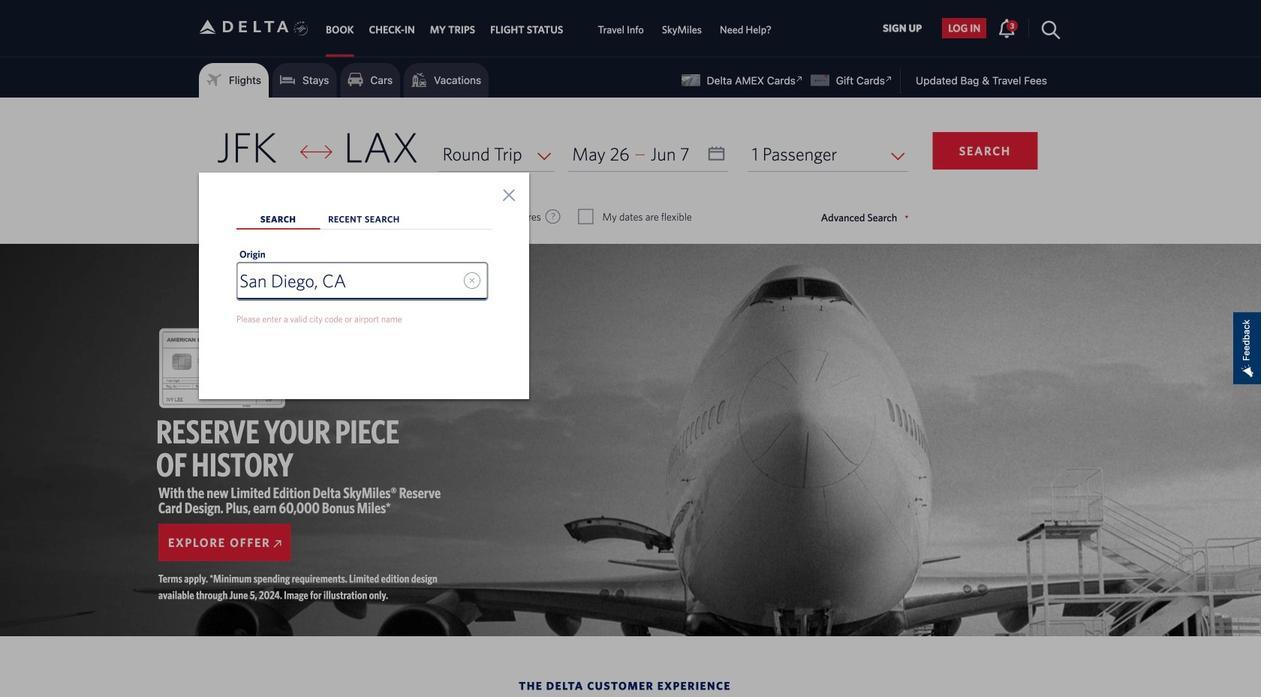 Task type: locate. For each thing, give the bounding box(es) containing it.
none text field inside 'tab list'
[[238, 264, 487, 300]]

None checkbox
[[311, 209, 324, 224]]

tab panel
[[0, 98, 1261, 244]]

None checkbox
[[579, 209, 593, 224]]

None text field
[[568, 137, 729, 172]]

tab list
[[318, 0, 781, 57], [236, 210, 492, 339]]

None text field
[[238, 264, 487, 300]]



Task type: vqa. For each thing, say whether or not it's contained in the screenshot.
"External Link Icon"
yes



Task type: describe. For each thing, give the bounding box(es) containing it.
the new limited edition delta skymiles® reserve card image
[[159, 328, 285, 408]]

0 vertical spatial tab list
[[318, 0, 781, 57]]

skyteam image
[[294, 5, 308, 52]]

external link icon image
[[274, 540, 281, 548]]

delta air lines image
[[199, 3, 289, 50]]

1 vertical spatial tab list
[[236, 210, 492, 339]]



